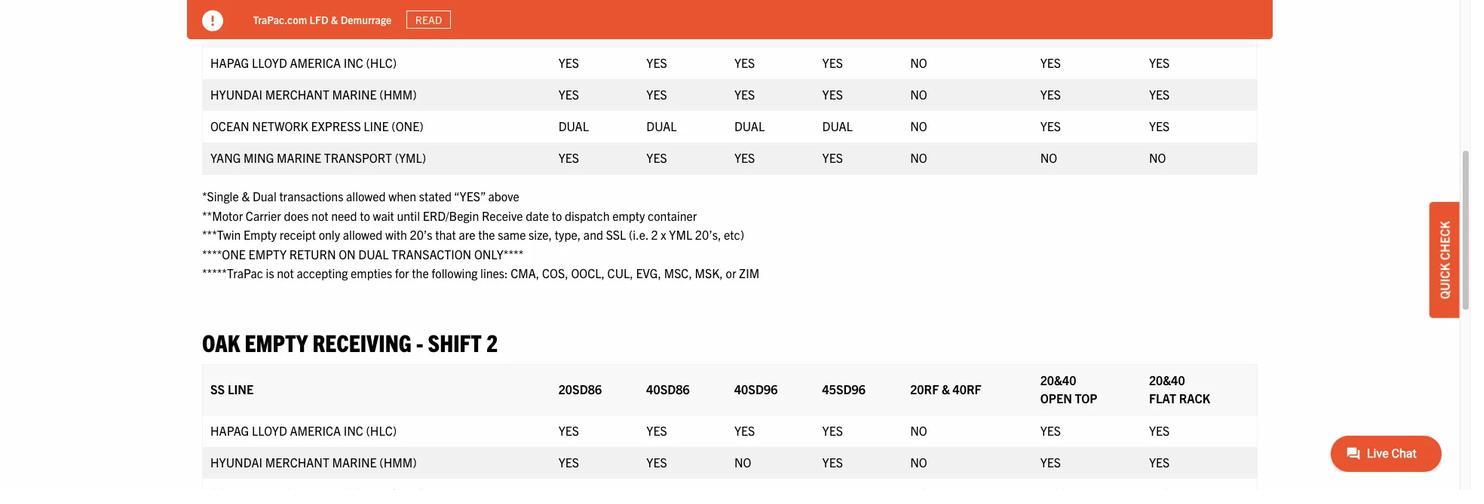 Task type: describe. For each thing, give the bounding box(es) containing it.
check
[[1437, 221, 1453, 260]]

0 horizontal spatial the
[[412, 266, 429, 281]]

stated
[[419, 189, 452, 204]]

empty inside *single & dual transactions allowed when stated "yes" above **motor carrier does not need to wait until erd/begin receive date to dispatch empty container ***twin empty receipt only allowed with 20's that are the same size, type, and ssl (i.e. 2 x yml 20's, etc) ****one empty return on dual transaction only**** *****trapac is not accepting empties for the following lines: cma, cos, oocl, cul, evg, msc, msk, or zim
[[249, 246, 287, 262]]

hyundai for yes
[[210, 87, 262, 102]]

"yes"
[[454, 189, 486, 204]]

and
[[584, 227, 603, 242]]

0 vertical spatial &
[[331, 13, 339, 26]]

trapac.com lfd & demurrage
[[253, 13, 392, 26]]

oak
[[202, 327, 240, 357]]

receive
[[482, 208, 523, 223]]

quick check
[[1437, 221, 1453, 299]]

quick check link
[[1430, 202, 1460, 318]]

erd/begin
[[423, 208, 479, 223]]

hyundai merchant marine (hmm) for no
[[210, 455, 417, 470]]

***twin
[[202, 227, 241, 242]]

only
[[319, 227, 340, 242]]

lfd
[[310, 13, 329, 26]]

(hmm) for no
[[380, 455, 417, 470]]

zim
[[739, 266, 760, 281]]

msk,
[[695, 266, 723, 281]]

line for no
[[228, 382, 254, 397]]

solid image
[[202, 11, 223, 32]]

40sd86
[[647, 382, 690, 397]]

empty
[[613, 208, 645, 223]]

return
[[289, 246, 336, 262]]

-
[[416, 327, 423, 357]]

dual
[[253, 189, 277, 204]]

cos,
[[542, 266, 568, 281]]

marine for open top
[[332, 87, 377, 102]]

(i.e.
[[629, 227, 648, 242]]

date
[[526, 208, 549, 223]]

1 to from the left
[[360, 208, 370, 223]]

(yml)
[[395, 150, 426, 165]]

line for yes
[[228, 14, 254, 29]]

receipt
[[280, 227, 316, 242]]

hapag for yes
[[210, 55, 249, 70]]

0 vertical spatial the
[[478, 227, 495, 242]]

ming
[[244, 150, 274, 165]]

20&40 flat rack
[[1149, 373, 1211, 406]]

*single
[[202, 189, 239, 204]]

1 open from the top
[[1041, 23, 1072, 38]]

shift
[[428, 327, 482, 357]]

open top
[[1041, 23, 1098, 38]]

cma,
[[511, 266, 539, 281]]

marine for 20&40
[[332, 455, 377, 470]]

rack inside "20&40 flat rack"
[[1179, 391, 1211, 406]]

following
[[432, 266, 478, 281]]

ssl
[[606, 227, 626, 242]]

open inside the "20&40 open top"
[[1041, 391, 1072, 406]]

accepting
[[297, 266, 348, 281]]

20sd86
[[559, 382, 602, 397]]

lines:
[[480, 266, 508, 281]]

(hlc) for no
[[366, 423, 397, 438]]

hyundai for no
[[210, 455, 262, 470]]

inc for no
[[344, 423, 363, 438]]

oak empty receiving                - shift 2
[[202, 327, 498, 357]]

network
[[252, 118, 308, 133]]

ss line for no
[[210, 382, 254, 397]]

1 vertical spatial empty
[[245, 327, 308, 357]]

read link
[[407, 10, 451, 29]]

demurrage
[[341, 13, 392, 26]]

empty
[[244, 227, 277, 242]]

20's,
[[695, 227, 721, 242]]

quick
[[1437, 263, 1453, 299]]

yang
[[210, 150, 241, 165]]

40sd96
[[735, 382, 778, 397]]

transactions
[[279, 189, 343, 204]]

with
[[385, 227, 407, 242]]

only****
[[474, 246, 524, 262]]

20rf
[[910, 382, 939, 397]]

read
[[416, 13, 442, 26]]

**motor
[[202, 208, 243, 223]]

type,
[[555, 227, 581, 242]]

1 flat from the top
[[1149, 23, 1177, 38]]

empties
[[351, 266, 392, 281]]

0 horizontal spatial 2
[[486, 327, 498, 357]]

america for yes
[[290, 55, 341, 70]]

x
[[661, 227, 666, 242]]

hyundai merchant marine (hmm) for yes
[[210, 87, 417, 102]]

when
[[389, 189, 416, 204]]

need
[[331, 208, 357, 223]]

yml
[[669, 227, 692, 242]]

ss for no
[[210, 382, 225, 397]]

*single & dual transactions allowed when stated "yes" above **motor carrier does not need to wait until erd/begin receive date to dispatch empty container ***twin empty receipt only allowed with 20's that are the same size, type, and ssl (i.e. 2 x yml 20's, etc) ****one empty return on dual transaction only**** *****trapac is not accepting empties for the following lines: cma, cos, oocl, cul, evg, msc, msk, or zim
[[202, 189, 760, 281]]

express
[[311, 118, 361, 133]]



Task type: vqa. For each thing, say whether or not it's contained in the screenshot.


Task type: locate. For each thing, give the bounding box(es) containing it.
america for no
[[290, 423, 341, 438]]

2 hyundai merchant marine (hmm) from the top
[[210, 455, 417, 470]]

dispatch
[[565, 208, 610, 223]]

20rf & 40rf
[[910, 382, 982, 397]]

20&40
[[1041, 373, 1077, 388], [1149, 373, 1185, 388]]

1 vertical spatial (hlc)
[[366, 423, 397, 438]]

lloyd for no
[[252, 423, 287, 438]]

hyundai merchant marine (hmm)
[[210, 87, 417, 102], [210, 455, 417, 470]]

ocean network express line (one)
[[210, 118, 424, 133]]

(hmm)
[[380, 87, 417, 102], [380, 455, 417, 470]]

2 lloyd from the top
[[252, 423, 287, 438]]

1 vertical spatial flat
[[1149, 391, 1177, 406]]

0 vertical spatial merchant
[[265, 87, 329, 102]]

2 open from the top
[[1041, 391, 1072, 406]]

not down transactions on the left top of the page
[[312, 208, 328, 223]]

1 vertical spatial lloyd
[[252, 423, 287, 438]]

ss for yes
[[210, 14, 225, 29]]

allowed up on
[[343, 227, 383, 242]]

to left wait
[[360, 208, 370, 223]]

the right are
[[478, 227, 495, 242]]

1 vertical spatial allowed
[[343, 227, 383, 242]]

0 vertical spatial inc
[[344, 55, 363, 70]]

1 vertical spatial top
[[1075, 391, 1098, 406]]

hyundai
[[210, 87, 262, 102], [210, 455, 262, 470]]

carrier
[[246, 208, 281, 223]]

ocean
[[210, 118, 249, 133]]

line right solid icon
[[228, 14, 254, 29]]

1 vertical spatial america
[[290, 423, 341, 438]]

line left (one)
[[364, 118, 389, 133]]

45sd96
[[822, 382, 866, 397]]

0 horizontal spatial to
[[360, 208, 370, 223]]

1 horizontal spatial 2
[[651, 227, 658, 242]]

same
[[498, 227, 526, 242]]

& left the dual
[[242, 189, 250, 204]]

1 lloyd from the top
[[252, 55, 287, 70]]

(hlc)
[[366, 55, 397, 70], [366, 423, 397, 438]]

(hlc) for yes
[[366, 55, 397, 70]]

until
[[397, 208, 420, 223]]

hapag
[[210, 55, 249, 70], [210, 423, 249, 438]]

empty right oak
[[245, 327, 308, 357]]

2 inside *single & dual transactions allowed when stated "yes" above **motor carrier does not need to wait until erd/begin receive date to dispatch empty container ***twin empty receipt only allowed with 20's that are the same size, type, and ssl (i.e. 2 x yml 20's, etc) ****one empty return on dual transaction only**** *****trapac is not accepting empties for the following lines: cma, cos, oocl, cul, evg, msc, msk, or zim
[[651, 227, 658, 242]]

0 vertical spatial allowed
[[346, 189, 386, 204]]

empty up is
[[249, 246, 287, 262]]

open
[[1041, 23, 1072, 38], [1041, 391, 1072, 406]]

merchant for no
[[265, 455, 329, 470]]

20&40 inside "20&40 flat rack"
[[1149, 373, 1185, 388]]

ss line
[[210, 14, 254, 29], [210, 382, 254, 397]]

1 ss from the top
[[210, 14, 225, 29]]

transaction
[[392, 246, 472, 262]]

20&40 inside the "20&40 open top"
[[1041, 373, 1077, 388]]

dual
[[559, 118, 589, 133], [647, 118, 677, 133], [735, 118, 765, 133], [822, 118, 853, 133], [358, 246, 389, 262]]

0 vertical spatial top
[[1075, 23, 1098, 38]]

0 vertical spatial ss
[[210, 14, 225, 29]]

(one)
[[392, 118, 424, 133]]

& inside *single & dual transactions allowed when stated "yes" above **motor carrier does not need to wait until erd/begin receive date to dispatch empty container ***twin empty receipt only allowed with 20's that are the same size, type, and ssl (i.e. 2 x yml 20's, etc) ****one empty return on dual transaction only**** *****trapac is not accepting empties for the following lines: cma, cos, oocl, cul, evg, msc, msk, or zim
[[242, 189, 250, 204]]

cul,
[[608, 266, 633, 281]]

1 horizontal spatial 20&40
[[1149, 373, 1185, 388]]

(hmm) for yes
[[380, 87, 417, 102]]

& right lfd
[[331, 13, 339, 26]]

2 rack from the top
[[1179, 391, 1211, 406]]

ss
[[210, 14, 225, 29], [210, 382, 225, 397]]

oocl,
[[571, 266, 605, 281]]

2 ss from the top
[[210, 382, 225, 397]]

2 right 'shift'
[[486, 327, 498, 357]]

0 vertical spatial ss line
[[210, 14, 254, 29]]

1 vertical spatial hapag lloyd america inc (hlc)
[[210, 423, 397, 438]]

1 vertical spatial not
[[277, 266, 294, 281]]

that
[[435, 227, 456, 242]]

for
[[395, 266, 409, 281]]

*****trapac
[[202, 266, 263, 281]]

container
[[648, 208, 697, 223]]

0 vertical spatial not
[[312, 208, 328, 223]]

top inside the "20&40 open top"
[[1075, 391, 1098, 406]]

merchant
[[265, 87, 329, 102], [265, 455, 329, 470]]

1 ss line from the top
[[210, 14, 254, 29]]

receiving
[[313, 327, 412, 357]]

hapag lloyd america inc (hlc) for yes
[[210, 55, 397, 70]]

msc,
[[664, 266, 692, 281]]

0 vertical spatial open
[[1041, 23, 1072, 38]]

wait
[[373, 208, 394, 223]]

1 vertical spatial hapag
[[210, 423, 249, 438]]

1 hapag lloyd america inc (hlc) from the top
[[210, 55, 397, 70]]

1 top from the top
[[1075, 23, 1098, 38]]

2 horizontal spatial &
[[942, 382, 950, 397]]

1 vertical spatial ss
[[210, 382, 225, 397]]

rack
[[1179, 23, 1211, 38], [1179, 391, 1211, 406]]

& for 20rf
[[942, 382, 950, 397]]

yang ming marine transport (yml)
[[210, 150, 426, 165]]

size,
[[529, 227, 552, 242]]

2 top from the top
[[1075, 391, 1098, 406]]

1 vertical spatial (hmm)
[[380, 455, 417, 470]]

hapag lloyd america inc (hlc) for no
[[210, 423, 397, 438]]

ss line for yes
[[210, 14, 254, 29]]

hapag for no
[[210, 423, 249, 438]]

etc)
[[724, 227, 744, 242]]

0 vertical spatial line
[[228, 14, 254, 29]]

marine
[[332, 87, 377, 102], [277, 150, 321, 165], [332, 455, 377, 470]]

2 (hlc) from the top
[[366, 423, 397, 438]]

0 vertical spatial 2
[[651, 227, 658, 242]]

0 vertical spatial (hlc)
[[366, 55, 397, 70]]

allowed
[[346, 189, 386, 204], [343, 227, 383, 242]]

2 left x
[[651, 227, 658, 242]]

1 vertical spatial hyundai
[[210, 455, 262, 470]]

2 ss line from the top
[[210, 382, 254, 397]]

on
[[339, 246, 356, 262]]

1 horizontal spatial not
[[312, 208, 328, 223]]

0 vertical spatial hapag lloyd america inc (hlc)
[[210, 55, 397, 70]]

2 hyundai from the top
[[210, 455, 262, 470]]

1 vertical spatial rack
[[1179, 391, 1211, 406]]

1 vertical spatial inc
[[344, 423, 363, 438]]

1 inc from the top
[[344, 55, 363, 70]]

0 vertical spatial hyundai merchant marine (hmm)
[[210, 87, 417, 102]]

to right 'date'
[[552, 208, 562, 223]]

1 hapag from the top
[[210, 55, 249, 70]]

line
[[228, 14, 254, 29], [364, 118, 389, 133], [228, 382, 254, 397]]

are
[[459, 227, 476, 242]]

to
[[360, 208, 370, 223], [552, 208, 562, 223]]

1 (hmm) from the top
[[380, 87, 417, 102]]

2 vertical spatial marine
[[332, 455, 377, 470]]

40rf
[[953, 382, 982, 397]]

or
[[726, 266, 736, 281]]

1 vertical spatial hyundai merchant marine (hmm)
[[210, 455, 417, 470]]

1 vertical spatial ss line
[[210, 382, 254, 397]]

above
[[488, 189, 519, 204]]

1 vertical spatial 2
[[486, 327, 498, 357]]

the
[[478, 227, 495, 242], [412, 266, 429, 281]]

20&40 for flat
[[1149, 373, 1185, 388]]

no
[[910, 55, 927, 70], [910, 87, 927, 102], [910, 118, 927, 133], [910, 150, 927, 165], [1041, 150, 1057, 165], [1149, 150, 1166, 165], [910, 423, 927, 438], [735, 455, 751, 470], [910, 455, 927, 470]]

2 vertical spatial &
[[942, 382, 950, 397]]

inc for yes
[[344, 55, 363, 70]]

does
[[284, 208, 309, 223]]

1 merchant from the top
[[265, 87, 329, 102]]

is
[[266, 266, 274, 281]]

not
[[312, 208, 328, 223], [277, 266, 294, 281]]

1 horizontal spatial to
[[552, 208, 562, 223]]

0 vertical spatial empty
[[249, 246, 287, 262]]

2 hapag lloyd america inc (hlc) from the top
[[210, 423, 397, 438]]

yes
[[559, 55, 579, 70], [647, 55, 667, 70], [735, 55, 755, 70], [822, 55, 843, 70], [1041, 55, 1061, 70], [1149, 55, 1170, 70], [559, 87, 579, 102], [647, 87, 667, 102], [735, 87, 755, 102], [822, 87, 843, 102], [1041, 87, 1061, 102], [1149, 87, 1170, 102], [1041, 118, 1061, 133], [1149, 118, 1170, 133], [559, 150, 579, 165], [647, 150, 667, 165], [735, 150, 755, 165], [822, 150, 843, 165], [559, 423, 579, 438], [647, 423, 667, 438], [735, 423, 755, 438], [822, 423, 843, 438], [1041, 423, 1061, 438], [1149, 423, 1170, 438], [559, 455, 579, 470], [647, 455, 667, 470], [822, 455, 843, 470], [1041, 455, 1061, 470], [1149, 455, 1170, 470]]

1 horizontal spatial the
[[478, 227, 495, 242]]

1 vertical spatial line
[[364, 118, 389, 133]]

america
[[290, 55, 341, 70], [290, 423, 341, 438]]

2 flat from the top
[[1149, 391, 1177, 406]]

1 20&40 from the left
[[1041, 373, 1077, 388]]

& left "40rf"
[[942, 382, 950, 397]]

flat inside "20&40 flat rack"
[[1149, 391, 1177, 406]]

transport
[[324, 150, 392, 165]]

merchant for yes
[[265, 87, 329, 102]]

2 (hmm) from the top
[[380, 455, 417, 470]]

1 hyundai merchant marine (hmm) from the top
[[210, 87, 417, 102]]

top
[[1075, 23, 1098, 38], [1075, 391, 1098, 406]]

0 vertical spatial (hmm)
[[380, 87, 417, 102]]

2 hapag from the top
[[210, 423, 249, 438]]

inc
[[344, 55, 363, 70], [344, 423, 363, 438]]

1 hyundai from the top
[[210, 87, 262, 102]]

the right for
[[412, 266, 429, 281]]

0 horizontal spatial 20&40
[[1041, 373, 1077, 388]]

1 vertical spatial open
[[1041, 391, 1072, 406]]

2 merchant from the top
[[265, 455, 329, 470]]

allowed up wait
[[346, 189, 386, 204]]

1 horizontal spatial &
[[331, 13, 339, 26]]

1 vertical spatial &
[[242, 189, 250, 204]]

2 vertical spatial line
[[228, 382, 254, 397]]

0 horizontal spatial &
[[242, 189, 250, 204]]

1 (hlc) from the top
[[366, 55, 397, 70]]

0 vertical spatial flat
[[1149, 23, 1177, 38]]

2 to from the left
[[552, 208, 562, 223]]

20's
[[410, 227, 433, 242]]

2 america from the top
[[290, 423, 341, 438]]

0 vertical spatial america
[[290, 55, 341, 70]]

ss left trapac.com
[[210, 14, 225, 29]]

0 vertical spatial lloyd
[[252, 55, 287, 70]]

0 horizontal spatial not
[[277, 266, 294, 281]]

20&40 open top
[[1041, 373, 1098, 406]]

dual inside *single & dual transactions allowed when stated "yes" above **motor carrier does not need to wait until erd/begin receive date to dispatch empty container ***twin empty receipt only allowed with 20's that are the same size, type, and ssl (i.e. 2 x yml 20's, etc) ****one empty return on dual transaction only**** *****trapac is not accepting empties for the following lines: cma, cos, oocl, cul, evg, msc, msk, or zim
[[358, 246, 389, 262]]

evg,
[[636, 266, 661, 281]]

trapac.com
[[253, 13, 308, 26]]

0 vertical spatial rack
[[1179, 23, 1211, 38]]

20&40 for open
[[1041, 373, 1077, 388]]

1 vertical spatial merchant
[[265, 455, 329, 470]]

2
[[651, 227, 658, 242], [486, 327, 498, 357]]

0 vertical spatial hapag
[[210, 55, 249, 70]]

1 vertical spatial marine
[[277, 150, 321, 165]]

0 vertical spatial hyundai
[[210, 87, 262, 102]]

1 rack from the top
[[1179, 23, 1211, 38]]

not right is
[[277, 266, 294, 281]]

flat rack
[[1149, 23, 1211, 38]]

2 20&40 from the left
[[1149, 373, 1185, 388]]

flat
[[1149, 23, 1177, 38], [1149, 391, 1177, 406]]

1 vertical spatial the
[[412, 266, 429, 281]]

2 inc from the top
[[344, 423, 363, 438]]

ss down oak
[[210, 382, 225, 397]]

lloyd for yes
[[252, 55, 287, 70]]

1 america from the top
[[290, 55, 341, 70]]

& for *single
[[242, 189, 250, 204]]

****one
[[202, 246, 246, 262]]

line down oak
[[228, 382, 254, 397]]

0 vertical spatial marine
[[332, 87, 377, 102]]



